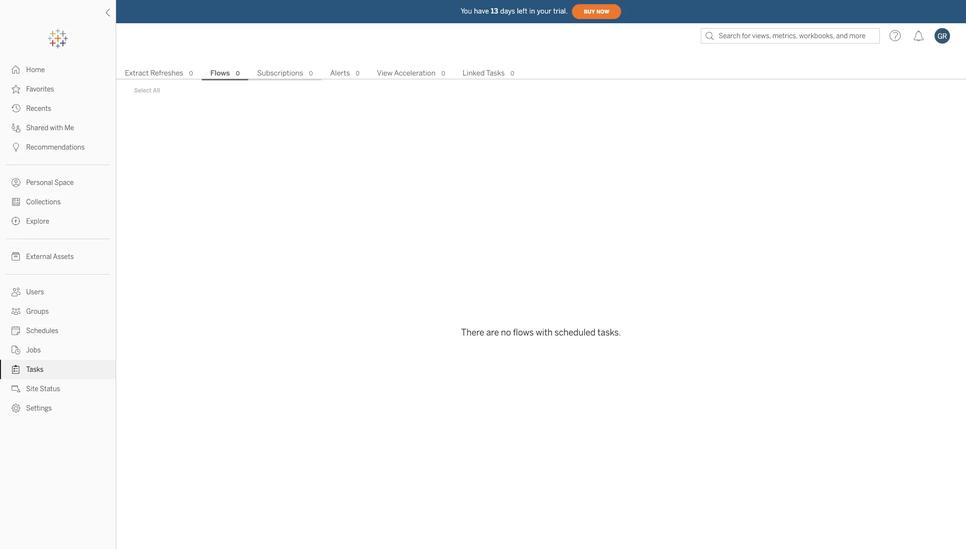Task type: describe. For each thing, give the bounding box(es) containing it.
left
[[517, 7, 528, 15]]

by text only_f5he34f image for settings
[[12, 404, 20, 413]]

main navigation. press the up and down arrow keys to access links. element
[[0, 60, 116, 418]]

tasks link
[[0, 360, 116, 379]]

external assets
[[26, 253, 74, 261]]

personal space link
[[0, 173, 116, 192]]

by text only_f5he34f image for users
[[12, 288, 20, 296]]

shared with me
[[26, 124, 74, 132]]

linked
[[463, 69, 485, 77]]

tasks inside sub-spaces tab list
[[486, 69, 505, 77]]

buy now
[[584, 8, 610, 15]]

alerts
[[330, 69, 350, 77]]

favorites
[[26, 85, 54, 93]]

external assets link
[[0, 247, 116, 266]]

by text only_f5he34f image for groups
[[12, 307, 20, 316]]

settings link
[[0, 399, 116, 418]]

you
[[461, 7, 472, 15]]

external
[[26, 253, 52, 261]]

have
[[474, 7, 489, 15]]

navigation panel element
[[0, 29, 116, 418]]

subscriptions
[[257, 69, 303, 77]]

navigation containing extract refreshes
[[116, 66, 967, 80]]

your
[[537, 7, 552, 15]]

sub-spaces tab list
[[116, 68, 967, 80]]

schedules
[[26, 327, 58, 335]]

by text only_f5he34f image for external assets
[[12, 252, 20, 261]]

tasks.
[[598, 327, 621, 338]]

personal
[[26, 179, 53, 187]]

recents
[[26, 105, 51, 113]]

by text only_f5he34f image for shared with me
[[12, 123, 20, 132]]

0 for flows
[[236, 70, 240, 77]]

extract
[[125, 69, 149, 77]]

status
[[40, 385, 60, 393]]

site status
[[26, 385, 60, 393]]

are
[[487, 327, 499, 338]]

there
[[461, 327, 485, 338]]

by text only_f5he34f image for tasks
[[12, 365, 20, 374]]

0 for linked tasks
[[511, 70, 515, 77]]

linked tasks
[[463, 69, 505, 77]]

0 for alerts
[[356, 70, 360, 77]]

Search for views, metrics, workbooks, and more text field
[[701, 28, 880, 44]]

in
[[530, 7, 535, 15]]

by text only_f5he34f image for recents
[[12, 104, 20, 113]]

no
[[501, 327, 511, 338]]

jobs
[[26, 346, 41, 354]]

by text only_f5he34f image for jobs
[[12, 346, 20, 354]]

space
[[55, 179, 74, 187]]

days
[[500, 7, 515, 15]]

refreshes
[[150, 69, 183, 77]]

you have 13 days left in your trial.
[[461, 7, 568, 15]]

0 for subscriptions
[[309, 70, 313, 77]]

with inside main content
[[536, 327, 553, 338]]

by text only_f5he34f image for recommendations
[[12, 143, 20, 152]]

by text only_f5he34f image for personal space
[[12, 178, 20, 187]]

users link
[[0, 282, 116, 302]]

groups
[[26, 308, 49, 316]]

buy
[[584, 8, 595, 15]]

select all button
[[128, 85, 166, 96]]

0 for extract refreshes
[[189, 70, 193, 77]]

acceleration
[[394, 69, 436, 77]]

favorites link
[[0, 79, 116, 99]]

by text only_f5he34f image for collections
[[12, 198, 20, 206]]

recommendations link
[[0, 138, 116, 157]]



Task type: locate. For each thing, give the bounding box(es) containing it.
recommendations
[[26, 143, 85, 152]]

view
[[377, 69, 393, 77]]

explore
[[26, 217, 49, 226]]

by text only_f5he34f image for explore
[[12, 217, 20, 226]]

4 by text only_f5he34f image from the top
[[12, 143, 20, 152]]

buy now button
[[572, 4, 622, 19]]

shared with me link
[[0, 118, 116, 138]]

5 0 from the left
[[442, 70, 445, 77]]

9 by text only_f5he34f image from the top
[[12, 288, 20, 296]]

explore link
[[0, 212, 116, 231]]

1 horizontal spatial with
[[536, 327, 553, 338]]

all
[[153, 87, 160, 94]]

by text only_f5he34f image inside collections link
[[12, 198, 20, 206]]

shared
[[26, 124, 48, 132]]

3 0 from the left
[[309, 70, 313, 77]]

by text only_f5he34f image inside settings link
[[12, 404, 20, 413]]

by text only_f5he34f image left 'jobs'
[[12, 346, 20, 354]]

2 vertical spatial by text only_f5he34f image
[[12, 346, 20, 354]]

3 by text only_f5he34f image from the top
[[12, 346, 20, 354]]

tasks right linked
[[486, 69, 505, 77]]

0 right flows
[[236, 70, 240, 77]]

groups link
[[0, 302, 116, 321]]

now
[[597, 8, 610, 15]]

trial.
[[554, 7, 568, 15]]

0 vertical spatial with
[[50, 124, 63, 132]]

13
[[491, 7, 499, 15]]

7 by text only_f5he34f image from the top
[[12, 217, 20, 226]]

by text only_f5he34f image
[[12, 65, 20, 74], [12, 104, 20, 113], [12, 123, 20, 132], [12, 143, 20, 152], [12, 178, 20, 187], [12, 198, 20, 206], [12, 217, 20, 226], [12, 252, 20, 261], [12, 288, 20, 296], [12, 307, 20, 316], [12, 365, 20, 374], [12, 385, 20, 393], [12, 404, 20, 413]]

1 vertical spatial with
[[536, 327, 553, 338]]

personal space
[[26, 179, 74, 187]]

2 by text only_f5he34f image from the top
[[12, 326, 20, 335]]

by text only_f5he34f image inside the recommendations link
[[12, 143, 20, 152]]

by text only_f5he34f image inside site status link
[[12, 385, 20, 393]]

site status link
[[0, 379, 116, 399]]

by text only_f5he34f image for home
[[12, 65, 20, 74]]

by text only_f5he34f image left favorites
[[12, 85, 20, 93]]

0 vertical spatial by text only_f5he34f image
[[12, 85, 20, 93]]

1 vertical spatial by text only_f5he34f image
[[12, 326, 20, 335]]

collections link
[[0, 192, 116, 212]]

by text only_f5he34f image inside external assets link
[[12, 252, 20, 261]]

by text only_f5he34f image inside personal space link
[[12, 178, 20, 187]]

there are no flows with scheduled tasks. main content
[[116, 48, 967, 549]]

tasks inside main navigation. press the up and down arrow keys to access links. element
[[26, 366, 44, 374]]

select
[[134, 87, 152, 94]]

1 0 from the left
[[189, 70, 193, 77]]

0 right 'linked tasks'
[[511, 70, 515, 77]]

extract refreshes
[[125, 69, 183, 77]]

home
[[26, 66, 45, 74]]

by text only_f5he34f image inside jobs link
[[12, 346, 20, 354]]

11 by text only_f5he34f image from the top
[[12, 365, 20, 374]]

10 by text only_f5he34f image from the top
[[12, 307, 20, 316]]

settings
[[26, 404, 52, 413]]

by text only_f5he34f image for site status
[[12, 385, 20, 393]]

by text only_f5he34f image inside recents link
[[12, 104, 20, 113]]

0 left alerts
[[309, 70, 313, 77]]

with
[[50, 124, 63, 132], [536, 327, 553, 338]]

0 for view acceleration
[[442, 70, 445, 77]]

scheduled
[[555, 327, 596, 338]]

by text only_f5he34f image inside groups link
[[12, 307, 20, 316]]

recents link
[[0, 99, 116, 118]]

by text only_f5he34f image for schedules
[[12, 326, 20, 335]]

1 horizontal spatial tasks
[[486, 69, 505, 77]]

6 by text only_f5he34f image from the top
[[12, 198, 20, 206]]

0 horizontal spatial tasks
[[26, 366, 44, 374]]

by text only_f5he34f image for favorites
[[12, 85, 20, 93]]

users
[[26, 288, 44, 296]]

with inside main navigation. press the up and down arrow keys to access links. element
[[50, 124, 63, 132]]

by text only_f5he34f image inside favorites link
[[12, 85, 20, 93]]

6 0 from the left
[[511, 70, 515, 77]]

with left me
[[50, 124, 63, 132]]

navigation
[[116, 66, 967, 80]]

1 by text only_f5he34f image from the top
[[12, 65, 20, 74]]

3 by text only_f5he34f image from the top
[[12, 123, 20, 132]]

tasks down 'jobs'
[[26, 366, 44, 374]]

flows
[[513, 327, 534, 338]]

0
[[189, 70, 193, 77], [236, 70, 240, 77], [309, 70, 313, 77], [356, 70, 360, 77], [442, 70, 445, 77], [511, 70, 515, 77]]

0 right the refreshes
[[189, 70, 193, 77]]

by text only_f5he34f image inside explore link
[[12, 217, 20, 226]]

assets
[[53, 253, 74, 261]]

schedules link
[[0, 321, 116, 340]]

0 right alerts
[[356, 70, 360, 77]]

me
[[65, 124, 74, 132]]

1 vertical spatial tasks
[[26, 366, 44, 374]]

view acceleration
[[377, 69, 436, 77]]

2 0 from the left
[[236, 70, 240, 77]]

by text only_f5he34f image
[[12, 85, 20, 93], [12, 326, 20, 335], [12, 346, 20, 354]]

by text only_f5he34f image inside tasks link
[[12, 365, 20, 374]]

13 by text only_f5he34f image from the top
[[12, 404, 20, 413]]

there are no flows with scheduled tasks.
[[461, 327, 621, 338]]

by text only_f5he34f image left the schedules at bottom
[[12, 326, 20, 335]]

0 vertical spatial tasks
[[486, 69, 505, 77]]

by text only_f5he34f image inside schedules link
[[12, 326, 20, 335]]

5 by text only_f5he34f image from the top
[[12, 178, 20, 187]]

flows
[[210, 69, 230, 77]]

2 by text only_f5he34f image from the top
[[12, 104, 20, 113]]

select all
[[134, 87, 160, 94]]

by text only_f5he34f image inside "shared with me" link
[[12, 123, 20, 132]]

12 by text only_f5he34f image from the top
[[12, 385, 20, 393]]

tasks
[[486, 69, 505, 77], [26, 366, 44, 374]]

by text only_f5he34f image inside home link
[[12, 65, 20, 74]]

by text only_f5he34f image inside users link
[[12, 288, 20, 296]]

1 by text only_f5he34f image from the top
[[12, 85, 20, 93]]

home link
[[0, 60, 116, 79]]

0 right acceleration
[[442, 70, 445, 77]]

jobs link
[[0, 340, 116, 360]]

collections
[[26, 198, 61, 206]]

site
[[26, 385, 38, 393]]

4 0 from the left
[[356, 70, 360, 77]]

0 horizontal spatial with
[[50, 124, 63, 132]]

8 by text only_f5he34f image from the top
[[12, 252, 20, 261]]

with right flows
[[536, 327, 553, 338]]



Task type: vqa. For each thing, say whether or not it's contained in the screenshot.
'External Assets'
yes



